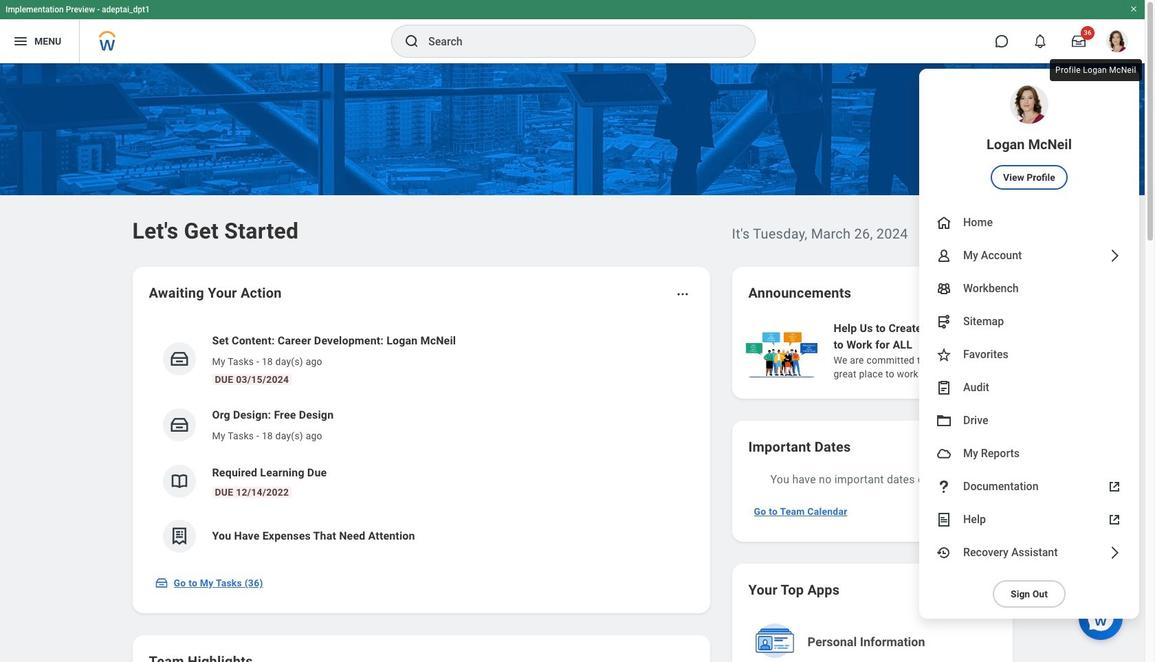 Task type: locate. For each thing, give the bounding box(es) containing it.
banner
[[0, 0, 1146, 619]]

menu item
[[920, 69, 1140, 206], [920, 206, 1140, 239], [920, 239, 1140, 272], [920, 272, 1140, 306], [920, 306, 1140, 339], [920, 339, 1140, 372], [920, 372, 1140, 405], [920, 405, 1140, 438], [920, 438, 1140, 471], [920, 471, 1140, 504], [920, 504, 1140, 537], [920, 537, 1140, 570]]

ext link image
[[1107, 512, 1124, 528]]

home image
[[936, 215, 953, 231]]

2 chevron right image from the top
[[1107, 545, 1124, 561]]

main content
[[0, 63, 1156, 663]]

0 vertical spatial chevron right image
[[1107, 248, 1124, 264]]

menu
[[920, 69, 1140, 619]]

user image
[[936, 248, 953, 264]]

justify image
[[12, 33, 29, 50]]

0 vertical spatial inbox image
[[169, 415, 190, 436]]

endpoints image
[[936, 314, 953, 330]]

inbox image
[[169, 415, 190, 436], [154, 577, 168, 590]]

chevron right image for time 'icon'
[[1107, 545, 1124, 561]]

book open image
[[169, 471, 190, 492]]

tooltip
[[1048, 56, 1145, 84]]

contact card matrix manager image
[[936, 281, 953, 297]]

1 vertical spatial chevron right image
[[1107, 545, 1124, 561]]

chevron right image
[[1107, 248, 1124, 264], [1107, 545, 1124, 561]]

list
[[743, 319, 1156, 383], [149, 322, 694, 564]]

Search Workday  search field
[[429, 26, 727, 56]]

status
[[922, 288, 944, 299]]

9 menu item from the top
[[920, 438, 1140, 471]]

time image
[[936, 545, 953, 561]]

0 horizontal spatial inbox image
[[154, 577, 168, 590]]

document image
[[936, 512, 953, 528]]

search image
[[404, 33, 420, 50]]

question image
[[936, 479, 953, 495]]

notifications large image
[[1034, 34, 1048, 48]]

5 menu item from the top
[[920, 306, 1140, 339]]

0 horizontal spatial list
[[149, 322, 694, 564]]

chevron left small image
[[954, 286, 968, 300]]

1 chevron right image from the top
[[1107, 248, 1124, 264]]



Task type: vqa. For each thing, say whether or not it's contained in the screenshot.
11th menu item
yes



Task type: describe. For each thing, give the bounding box(es) containing it.
close environment banner image
[[1131, 5, 1139, 13]]

x image
[[1115, 511, 1126, 522]]

8 menu item from the top
[[920, 405, 1140, 438]]

chevron right small image
[[979, 286, 993, 300]]

10 menu item from the top
[[920, 471, 1140, 504]]

ext link image
[[1107, 479, 1124, 495]]

avatar image
[[936, 446, 953, 462]]

inbox image
[[169, 349, 190, 370]]

3 menu item from the top
[[920, 239, 1140, 272]]

paste image
[[936, 380, 953, 396]]

1 menu item from the top
[[920, 69, 1140, 206]]

7 menu item from the top
[[920, 372, 1140, 405]]

dashboard expenses image
[[169, 526, 190, 547]]

12 menu item from the top
[[920, 537, 1140, 570]]

6 menu item from the top
[[920, 339, 1140, 372]]

folder open image
[[936, 413, 953, 429]]

inbox large image
[[1073, 34, 1086, 48]]

star image
[[936, 347, 953, 363]]

chevron right image for user image on the top of the page
[[1107, 248, 1124, 264]]

1 vertical spatial inbox image
[[154, 577, 168, 590]]

logan mcneil image
[[1107, 30, 1129, 52]]

1 horizontal spatial list
[[743, 319, 1156, 383]]

2 menu item from the top
[[920, 206, 1140, 239]]

11 menu item from the top
[[920, 504, 1140, 537]]

4 menu item from the top
[[920, 272, 1140, 306]]

1 horizontal spatial inbox image
[[169, 415, 190, 436]]



